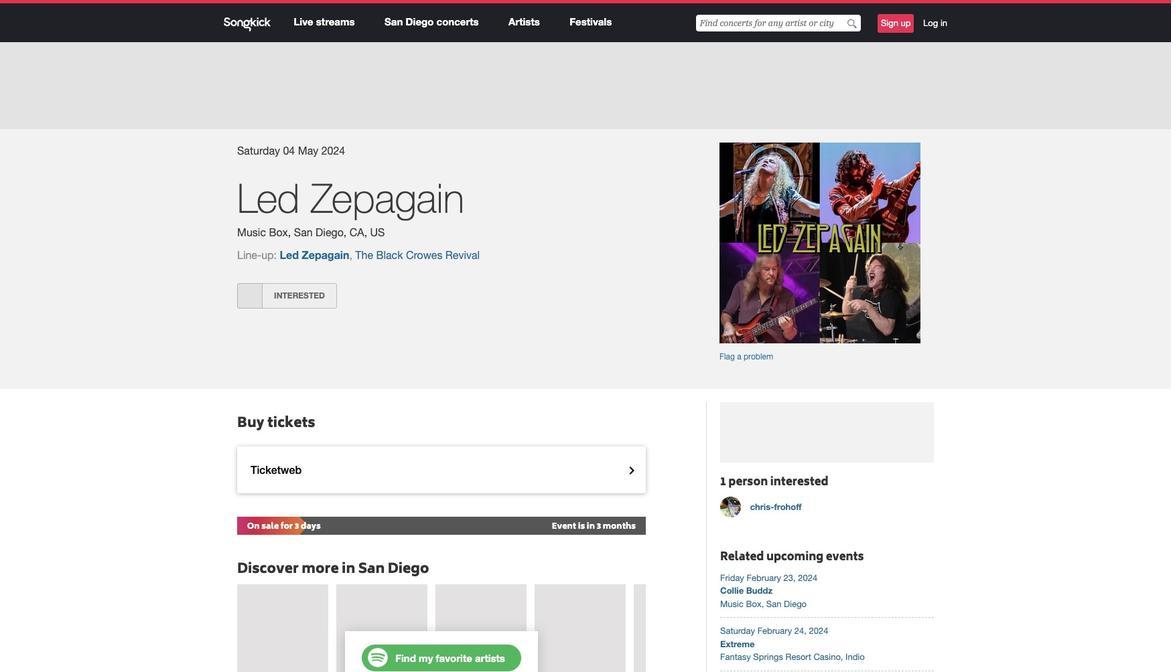 Task type: locate. For each thing, give the bounding box(es) containing it.
in right more
[[342, 559, 355, 582]]

3 for days
[[295, 521, 299, 535]]

artists
[[509, 16, 540, 28]]

0 vertical spatial 2024
[[321, 145, 345, 157]]

san
[[385, 16, 403, 28], [294, 226, 313, 238], [358, 559, 385, 582], [766, 599, 781, 609]]

ticketweb
[[251, 464, 302, 476]]

0 vertical spatial saturday
[[237, 145, 280, 157]]

3 right for
[[295, 521, 299, 535]]

in
[[940, 18, 947, 28], [587, 521, 595, 535], [342, 559, 355, 582]]

led right up:
[[280, 249, 299, 261]]

1 vertical spatial led zepagain link
[[280, 249, 349, 261]]

1 vertical spatial music
[[720, 599, 744, 609]]

2024 for 23,
[[798, 573, 817, 583]]

led up music box link
[[237, 174, 300, 222]]

1 horizontal spatial music
[[720, 599, 744, 609]]

saturday
[[237, 145, 280, 157], [720, 626, 755, 636]]

up
[[901, 18, 911, 28]]

february inside saturday february 24, 2024 extreme fantasy springs resort casino, indio
[[757, 626, 792, 636]]

2 vertical spatial 2024
[[809, 626, 828, 636]]

0 vertical spatial led
[[237, 174, 300, 222]]

0 vertical spatial ,
[[288, 226, 291, 238]]

saturday up extreme
[[720, 626, 755, 636]]

zepagain inside the led zepagain music box , san diego, ca, us
[[311, 174, 464, 222]]

music down collie
[[720, 599, 744, 609]]

0 horizontal spatial ,
[[288, 226, 291, 238]]

, inside line-up: led zepagain , the black crowes revival
[[349, 249, 352, 261]]

san right box,
[[766, 599, 781, 609]]

3 right is
[[597, 521, 601, 535]]

1 horizontal spatial 3
[[597, 521, 601, 535]]

zepagain down 'diego,'
[[302, 249, 349, 261]]

music
[[237, 226, 266, 238], [720, 599, 744, 609]]

february for collie buddz
[[747, 573, 781, 583]]

, for up:
[[349, 249, 352, 261]]

saturday 04 may 2024
[[237, 145, 345, 157]]

2 horizontal spatial in
[[940, 18, 947, 28]]

in for discover more in san diego
[[342, 559, 355, 582]]

3
[[295, 521, 299, 535], [597, 521, 601, 535]]

1 vertical spatial saturday
[[720, 626, 755, 636]]

0 horizontal spatial 3
[[295, 521, 299, 535]]

chris-frohoff link
[[720, 497, 802, 518]]

,
[[288, 226, 291, 238], [349, 249, 352, 261]]

0 vertical spatial music
[[237, 226, 266, 238]]

2024 for 24,
[[809, 626, 828, 636]]

led inside the led zepagain music box , san diego, ca, us
[[237, 174, 300, 222]]

2024
[[321, 145, 345, 157], [798, 573, 817, 583], [809, 626, 828, 636]]

1 horizontal spatial ,
[[349, 249, 352, 261]]

led zepagain link up ca,
[[237, 174, 464, 222]]

, left 'diego,'
[[288, 226, 291, 238]]

person
[[728, 474, 768, 492]]

2 vertical spatial diego
[[784, 599, 807, 609]]

1 horizontal spatial in
[[587, 521, 595, 535]]

saturday february 24, 2024 extreme fantasy springs resort casino, indio
[[720, 626, 865, 663]]

friday
[[720, 573, 744, 583]]

led
[[237, 174, 300, 222], [280, 249, 299, 261]]

the black crowes revival link
[[355, 249, 480, 261]]

zepagain
[[311, 174, 464, 222], [302, 249, 349, 261]]

sign up link
[[878, 14, 914, 33]]

music inside friday february 23, 2024 collie buddz music box, san diego
[[720, 599, 744, 609]]

music up line-
[[237, 226, 266, 238]]

friday february 23, 2024 collie buddz music box, san diego
[[720, 573, 817, 609]]

led zepagain live image
[[720, 143, 920, 344]]

in for event is in 3 months
[[587, 521, 595, 535]]

0 vertical spatial february
[[747, 573, 781, 583]]

2 vertical spatial in
[[342, 559, 355, 582]]

box
[[269, 226, 288, 238]]

saturday for saturday february 24, 2024 extreme fantasy springs resort casino, indio
[[720, 626, 755, 636]]

in right is
[[587, 521, 595, 535]]

log
[[923, 18, 938, 28]]

chris-frohoff's profile image image
[[720, 497, 741, 518]]

black
[[376, 249, 403, 261]]

artists link
[[509, 16, 540, 28]]

live
[[294, 16, 313, 28]]

1 vertical spatial diego
[[388, 559, 429, 582]]

saturday inside saturday february 24, 2024 extreme fantasy springs resort casino, indio
[[720, 626, 755, 636]]

0 vertical spatial led zepagain link
[[237, 174, 464, 222]]

1 3 from the left
[[295, 521, 299, 535]]

2024 inside saturday february 24, 2024 extreme fantasy springs resort casino, indio
[[809, 626, 828, 636]]

saturday for saturday 04 may 2024
[[237, 145, 280, 157]]

favorite
[[436, 652, 472, 664]]

interested button
[[237, 283, 337, 309]]

buddz
[[746, 586, 773, 596]]

in right "log"
[[940, 18, 947, 28]]

flag
[[720, 352, 735, 362]]

2 3 from the left
[[597, 521, 601, 535]]

0 vertical spatial zepagain
[[311, 174, 464, 222]]

a
[[737, 352, 741, 362]]

san right the box
[[294, 226, 313, 238]]

chevron right icon image
[[624, 463, 640, 479]]

, inside the led zepagain music box , san diego, ca, us
[[288, 226, 291, 238]]

buy
[[237, 413, 264, 436]]

1 vertical spatial in
[[587, 521, 595, 535]]

frohoff
[[774, 501, 802, 512]]

diego,
[[316, 226, 347, 238]]

february inside friday february 23, 2024 collie buddz music box, san diego
[[747, 573, 781, 583]]

1 vertical spatial ,
[[349, 249, 352, 261]]

sale
[[261, 521, 279, 535]]

february
[[747, 573, 781, 583], [757, 626, 792, 636]]

2024 inside friday february 23, 2024 collie buddz music box, san diego
[[798, 573, 817, 583]]

led zepagain link down 'diego,'
[[280, 249, 349, 261]]

2024 right may
[[321, 145, 345, 157]]

0 horizontal spatial in
[[342, 559, 355, 582]]

2024 right 23,
[[798, 573, 817, 583]]

led zepagain link
[[237, 174, 464, 222], [280, 249, 349, 261]]

2024 right '24,'
[[809, 626, 828, 636]]

is
[[578, 521, 585, 535]]

0 horizontal spatial music
[[237, 226, 266, 238]]

saturday left "04"
[[237, 145, 280, 157]]

interested
[[274, 291, 325, 301]]

artists
[[475, 652, 505, 664]]

my
[[419, 652, 433, 664]]

0 horizontal spatial saturday
[[237, 145, 280, 157]]

problem
[[744, 352, 773, 362]]

music box link
[[237, 226, 288, 238]]

february up buddz
[[747, 573, 781, 583]]

february left '24,'
[[757, 626, 792, 636]]

1 horizontal spatial saturday
[[720, 626, 755, 636]]

zepagain up us
[[311, 174, 464, 222]]

san right more
[[358, 559, 385, 582]]

1 vertical spatial 2024
[[798, 573, 817, 583]]

tickets
[[267, 413, 315, 436]]

log in
[[923, 18, 947, 28]]

springs
[[753, 653, 783, 663]]

, left the the
[[349, 249, 352, 261]]

1 vertical spatial february
[[757, 626, 792, 636]]

diego
[[406, 16, 434, 28], [388, 559, 429, 582], [784, 599, 807, 609]]

24,
[[794, 626, 806, 636]]



Task type: vqa. For each thing, say whether or not it's contained in the screenshot.
the bottom your
no



Task type: describe. For each thing, give the bounding box(es) containing it.
04
[[283, 145, 295, 157]]

ca,
[[350, 226, 367, 238]]

Find concerts for any artist or city search field
[[696, 15, 861, 32]]

for
[[281, 521, 293, 535]]

indio
[[845, 653, 865, 663]]

crowes
[[406, 249, 442, 261]]

, for zepagain
[[288, 226, 291, 238]]

log in link
[[923, 17, 947, 29]]

collie
[[720, 586, 744, 596]]

events
[[826, 549, 864, 567]]

0 vertical spatial diego
[[406, 16, 434, 28]]

line-
[[237, 249, 261, 261]]

music inside the led zepagain music box , san diego, ca, us
[[237, 226, 266, 238]]

1 person interested
[[720, 474, 828, 492]]

concerts
[[436, 16, 479, 28]]

ticketweb link
[[237, 447, 646, 494]]

may
[[298, 145, 318, 157]]

live streams link
[[294, 16, 355, 28]]

flag a problem link
[[720, 352, 773, 362]]

san inside the led zepagain music box , san diego, ca, us
[[294, 226, 313, 238]]

3 for months
[[597, 521, 601, 535]]

sign
[[881, 18, 898, 28]]

event is in 3 months
[[552, 521, 636, 535]]

more
[[302, 559, 339, 582]]

box,
[[746, 599, 764, 609]]

on
[[247, 521, 260, 535]]

buy tickets
[[237, 413, 315, 436]]

san diego concerts
[[385, 16, 479, 28]]

chris-
[[750, 501, 774, 512]]

san diego, ca, us link
[[294, 226, 385, 238]]

discover
[[237, 559, 299, 582]]

event
[[552, 521, 576, 535]]

1
[[720, 474, 726, 492]]

2024 for may
[[321, 145, 345, 157]]

live streams
[[294, 16, 355, 28]]

revival
[[445, 249, 480, 261]]

line-up: led zepagain , the black crowes revival
[[237, 249, 480, 261]]

search image
[[848, 19, 857, 29]]

led zepagain music box , san diego, ca, us
[[237, 174, 464, 238]]

the
[[355, 249, 373, 261]]

months
[[603, 521, 636, 535]]

related upcoming events
[[720, 549, 864, 567]]

1 vertical spatial zepagain
[[302, 249, 349, 261]]

1 vertical spatial led
[[280, 249, 299, 261]]

flag a problem
[[720, 352, 773, 362]]

days
[[301, 521, 321, 535]]

resort
[[785, 653, 811, 663]]

streams
[[316, 16, 355, 28]]

0 vertical spatial in
[[940, 18, 947, 28]]

discover more in san diego
[[237, 559, 429, 582]]

february for extreme
[[757, 626, 792, 636]]

related
[[720, 549, 764, 567]]

23,
[[784, 573, 796, 583]]

interested
[[770, 474, 828, 492]]

find my favorite artists link
[[362, 645, 521, 672]]

upcoming
[[766, 549, 823, 567]]

up:
[[261, 249, 277, 261]]

diego inside friday february 23, 2024 collie buddz music box, san diego
[[784, 599, 807, 609]]

find
[[395, 652, 416, 664]]

find my favorite artists
[[395, 652, 505, 664]]

festivals link
[[570, 16, 612, 28]]

us
[[370, 226, 385, 238]]

san diego concerts link
[[385, 16, 479, 28]]

festivals
[[570, 16, 612, 28]]

fantasy
[[720, 653, 751, 663]]

casino,
[[814, 653, 843, 663]]

chris-frohoff
[[750, 501, 802, 512]]

san right 'streams'
[[385, 16, 403, 28]]

extreme
[[720, 639, 755, 650]]

san inside friday february 23, 2024 collie buddz music box, san diego
[[766, 599, 781, 609]]

on sale for 3 days
[[247, 521, 321, 535]]

sign up
[[881, 18, 911, 28]]



